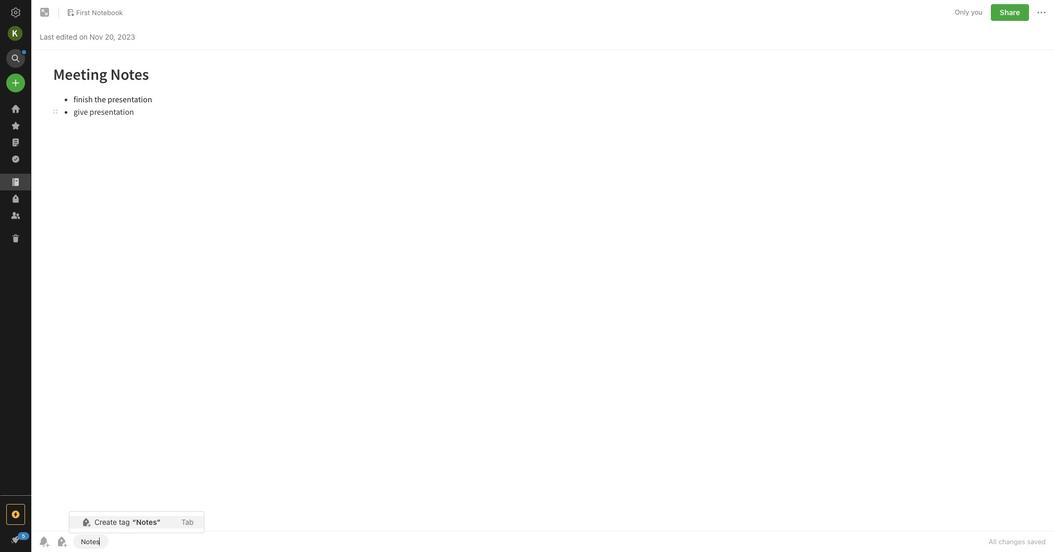 Task type: describe. For each thing, give the bounding box(es) containing it.
tab
[[182, 518, 194, 527]]

expand note image
[[39, 6, 51, 19]]

create
[[95, 518, 117, 527]]

you
[[972, 8, 983, 16]]

add tag image
[[55, 536, 68, 548]]

click to expand image
[[27, 533, 35, 546]]

home image
[[9, 103, 22, 115]]

changes
[[999, 538, 1026, 546]]

edited
[[56, 32, 77, 41]]

More actions field
[[1036, 4, 1049, 21]]

add a reminder image
[[38, 536, 50, 548]]

last edited on nov 20, 2023
[[40, 32, 135, 41]]

only
[[956, 8, 970, 16]]

saved
[[1028, 538, 1046, 546]]

last
[[40, 32, 54, 41]]

tag
[[119, 518, 130, 527]]

first notebook button
[[63, 5, 127, 20]]

notes
[[136, 518, 157, 527]]

share
[[1000, 8, 1021, 17]]



Task type: locate. For each thing, give the bounding box(es) containing it.
tree
[[0, 101, 31, 495]]

settings image
[[9, 6, 22, 19]]

notebook
[[92, 8, 123, 16]]

Account field
[[0, 23, 31, 44]]

2023
[[118, 32, 135, 41]]

upgrade image
[[9, 509, 22, 521]]

share button
[[992, 4, 1030, 21]]

nov
[[90, 32, 103, 41]]

first notebook
[[76, 8, 123, 16]]

more actions image
[[1036, 6, 1049, 19]]

account image
[[8, 26, 22, 41]]

first
[[76, 8, 90, 16]]

only you
[[956, 8, 983, 16]]

on
[[79, 32, 88, 41]]

create tag
[[95, 518, 130, 527]]

Help and Learning task checklist field
[[0, 532, 31, 548]]

20,
[[105, 32, 116, 41]]

note window element
[[31, 0, 1055, 552]]

all
[[989, 538, 997, 546]]

5
[[22, 533, 25, 539]]

all changes saved
[[989, 538, 1046, 546]]

Note Editor text field
[[31, 50, 1055, 531]]



Task type: vqa. For each thing, say whether or not it's contained in the screenshot.
the topmost the
no



